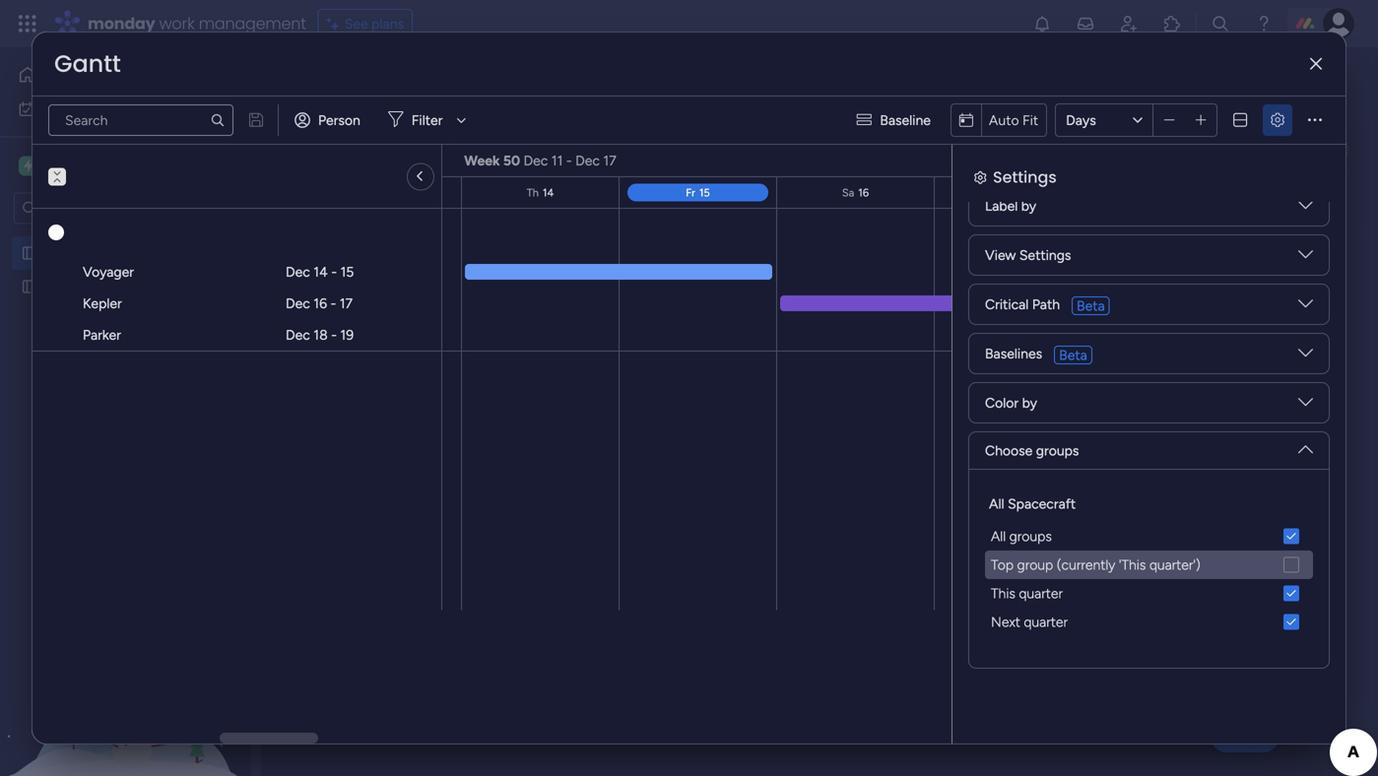 Task type: locate. For each thing, give the bounding box(es) containing it.
integrate
[[1033, 141, 1089, 158]]

3 dapulse dropdown down arrow image from the top
[[1299, 395, 1314, 417]]

settings down dapulse integrations image
[[993, 166, 1057, 188]]

apps image
[[1163, 14, 1183, 34]]

0 vertical spatial 15
[[700, 186, 710, 200]]

0 horizontal spatial new
[[46, 278, 75, 295]]

filter button left 'sa'
[[744, 187, 837, 218]]

dec for dec 16 - 17
[[286, 295, 310, 312]]

all spacecraft for all spacecraft group containing all spacecraft
[[989, 496, 1076, 512]]

new right private board icon
[[46, 278, 75, 295]]

0 vertical spatial work
[[159, 12, 195, 34]]

2 all spacecraft group from the top
[[986, 579, 1314, 637]]

17
[[604, 152, 617, 169], [340, 295, 353, 312]]

settings right view
[[1020, 247, 1072, 264]]

14 for dec
[[314, 264, 328, 280]]

Search field
[[583, 188, 642, 216]]

dec up dec 16 - 17
[[286, 264, 310, 280]]

0 vertical spatial by
[[1022, 198, 1037, 214]]

dec
[[524, 152, 548, 169], [576, 152, 600, 169], [286, 264, 310, 280], [286, 295, 310, 312], [286, 327, 310, 343]]

1 vertical spatial dapulse dropdown down arrow image
[[1299, 247, 1314, 270]]

baselines
[[986, 345, 1043, 362]]

my work button
[[12, 93, 212, 125]]

by right color
[[1023, 395, 1038, 411]]

0 horizontal spatial all spacecraft
[[46, 245, 133, 262]]

more dots image
[[1309, 113, 1323, 127]]

1 vertical spatial new
[[46, 278, 75, 295]]

all spacecraft group containing this quarter
[[986, 579, 1314, 637]]

11
[[552, 152, 563, 169]]

- left 19
[[331, 327, 337, 343]]

by for label by
[[1022, 198, 1037, 214]]

0 vertical spatial filter
[[412, 112, 443, 129]]

person
[[318, 112, 361, 129], [684, 194, 726, 211]]

see inside 'see plans' button
[[345, 15, 368, 32]]

my work
[[43, 101, 96, 117]]

- for 19
[[331, 327, 337, 343]]

beta down path
[[1060, 347, 1088, 364]]

fit
[[1023, 112, 1039, 128]]

all spacecraft element containing all groups
[[986, 522, 1314, 551]]

all right public board icon
[[46, 245, 62, 262]]

1 vertical spatial 17
[[340, 295, 353, 312]]

1 horizontal spatial new
[[307, 194, 335, 211]]

gantt button
[[409, 134, 475, 166]]

1 vertical spatial filter button
[[744, 187, 837, 218]]

1 vertical spatial quarter
[[1024, 614, 1068, 631]]

0 vertical spatial 17
[[604, 152, 617, 169]]

new project
[[307, 194, 383, 211]]

see inside see more link
[[899, 105, 922, 122]]

1 horizontal spatial 14
[[543, 186, 554, 200]]

0 vertical spatial all spacecraft
[[300, 66, 464, 99]]

collapse board header image
[[1329, 142, 1344, 158]]

beta right path
[[1077, 298, 1105, 314]]

color by
[[986, 395, 1038, 411]]

critical
[[986, 296, 1029, 313]]

mo
[[53, 186, 69, 200]]

and
[[656, 106, 679, 123]]

2 vertical spatial all spacecraft
[[989, 496, 1076, 512]]

all inside 'heading'
[[989, 496, 1005, 512]]

home
[[45, 67, 83, 83]]

new inside button
[[307, 194, 335, 211]]

inbox image
[[1076, 14, 1096, 34]]

all spacecraft group
[[986, 494, 1314, 637], [986, 579, 1314, 637]]

1 dapulse dropdown down arrow image from the top
[[1299, 297, 1314, 319]]

all up top
[[991, 528, 1006, 545]]

1 horizontal spatial person button
[[653, 187, 738, 218]]

0 vertical spatial new
[[307, 194, 335, 211]]

quarter down this quarter
[[1024, 614, 1068, 631]]

arrow down image
[[450, 108, 473, 132], [814, 190, 837, 214]]

17 up 19
[[340, 295, 353, 312]]

1 workspace image from the left
[[19, 155, 38, 177]]

table
[[362, 141, 395, 158]]

board activity image
[[1172, 71, 1195, 95]]

filter up gantt button
[[412, 112, 443, 129]]

help
[[1228, 726, 1263, 747]]

0 horizontal spatial person
[[318, 112, 361, 129]]

-
[[567, 152, 572, 169], [331, 264, 337, 280], [331, 295, 336, 312], [331, 327, 337, 343]]

auto
[[989, 112, 1020, 128]]

new inside list box
[[46, 278, 75, 295]]

where
[[766, 106, 805, 123]]

v2 minus image
[[1165, 113, 1175, 127]]

0 horizontal spatial 14
[[314, 264, 328, 280]]

0 vertical spatial dapulse dropdown down arrow image
[[1299, 297, 1314, 319]]

1 vertical spatial filter
[[776, 194, 807, 211]]

0 horizontal spatial arrow down image
[[450, 108, 473, 132]]

option
[[0, 236, 251, 239]]

of
[[411, 106, 424, 123], [750, 106, 763, 123]]

- down "dec 14 - 15"
[[331, 295, 336, 312]]

autopilot image
[[1206, 136, 1222, 161]]

person button up main
[[287, 104, 372, 136]]

new left the project
[[307, 194, 335, 211]]

1 of from the left
[[411, 106, 424, 123]]

0 vertical spatial dapulse dropdown down arrow image
[[1299, 198, 1314, 220]]

0 horizontal spatial of
[[411, 106, 424, 123]]

0 vertical spatial see
[[345, 15, 368, 32]]

timelines
[[597, 106, 653, 123]]

label by
[[986, 198, 1037, 214]]

dec right 11
[[576, 152, 600, 169]]

1 vertical spatial 14
[[314, 264, 328, 280]]

groups up group
[[1010, 528, 1052, 545]]

0 horizontal spatial work
[[66, 101, 96, 117]]

2 horizontal spatial spacecraft
[[1008, 496, 1076, 512]]

spacecraft up all groups
[[1008, 496, 1076, 512]]

person up main
[[318, 112, 361, 129]]

v2 collapse down image
[[48, 161, 66, 174]]

1 vertical spatial 16
[[314, 295, 327, 312]]

gantt for gantt field
[[54, 47, 121, 80]]

14 up dec 16 - 17
[[314, 264, 328, 280]]

groups inside the all spacecraft element
[[1010, 528, 1052, 545]]

add widget
[[469, 194, 541, 210]]

16 up 18
[[314, 295, 327, 312]]

add
[[469, 194, 494, 210]]

help image
[[1255, 14, 1274, 34]]

1 all spacecraft group from the top
[[986, 494, 1314, 637]]

calendar
[[489, 141, 544, 158]]

all spacecraft heading
[[989, 494, 1076, 514]]

set
[[574, 106, 594, 123]]

2 vertical spatial spacecraft
[[1008, 496, 1076, 512]]

gantt down project.
[[424, 141, 460, 158]]

all spacecraft
[[300, 66, 464, 99], [46, 245, 133, 262], [989, 496, 1076, 512]]

automate
[[1230, 141, 1292, 158]]

0 vertical spatial 16
[[859, 186, 869, 200]]

work inside button
[[66, 101, 96, 117]]

0 horizontal spatial 16
[[314, 295, 327, 312]]

baseline button
[[849, 104, 943, 136]]

dec up dec 18 - 19
[[286, 295, 310, 312]]

by right label
[[1022, 198, 1037, 214]]

spacecraft up type
[[334, 66, 464, 99]]

choose groups
[[986, 443, 1080, 459]]

list box containing all spacecraft
[[0, 233, 251, 570]]

all spacecraft element
[[986, 522, 1314, 551], [986, 551, 1314, 579]]

50
[[503, 152, 520, 169]]

quarter')
[[1150, 557, 1201, 574]]

all spacecraft element up 'this
[[986, 522, 1314, 551]]

- for 15
[[331, 264, 337, 280]]

1 vertical spatial spacecraft
[[65, 245, 133, 262]]

0 horizontal spatial person button
[[287, 104, 372, 136]]

plans
[[372, 15, 404, 32]]

dapulse dropdown down arrow image
[[1299, 297, 1314, 319], [1299, 346, 1314, 368], [1299, 395, 1314, 417]]

14
[[543, 186, 554, 200], [314, 264, 328, 280]]

1 horizontal spatial spacecraft
[[334, 66, 464, 99]]

all spacecraft up type
[[300, 66, 464, 99]]

dapulse dropdown down arrow image
[[1299, 198, 1314, 220], [1299, 247, 1314, 270], [1299, 435, 1314, 457]]

all up all groups
[[989, 496, 1005, 512]]

0 vertical spatial 14
[[543, 186, 554, 200]]

new
[[307, 194, 335, 211], [46, 278, 75, 295]]

see
[[345, 15, 368, 32], [899, 105, 922, 122]]

all for the all spacecraft field on the left
[[300, 66, 328, 99]]

1 horizontal spatial 16
[[859, 186, 869, 200]]

1 vertical spatial by
[[1023, 395, 1038, 411]]

all spacecraft element up next quarter option
[[986, 551, 1314, 579]]

of right type
[[411, 106, 424, 123]]

main
[[45, 157, 86, 175]]

lottie animation element
[[0, 578, 251, 777]]

v2 today image
[[960, 113, 974, 128]]

groups
[[1037, 443, 1080, 459], [1010, 528, 1052, 545]]

0 horizontal spatial see
[[345, 15, 368, 32]]

help button
[[1211, 720, 1280, 753]]

gantt up my work
[[54, 47, 121, 80]]

person button
[[287, 104, 372, 136], [653, 187, 738, 218]]

filter button up table
[[380, 104, 473, 136]]

2 vertical spatial dapulse dropdown down arrow image
[[1299, 395, 1314, 417]]

1 vertical spatial person
[[684, 194, 726, 211]]

assign
[[478, 106, 520, 123]]

1 vertical spatial work
[[66, 101, 96, 117]]

14 right th
[[543, 186, 554, 200]]

0 vertical spatial beta
[[1077, 298, 1105, 314]]

filter for the bottommost arrow down icon
[[776, 194, 807, 211]]

1 vertical spatial 15
[[341, 264, 354, 280]]

spacecraft up voyager
[[65, 245, 133, 262]]

- up dec 16 - 17
[[331, 264, 337, 280]]

quarter for next quarter
[[1024, 614, 1068, 631]]

3 dapulse dropdown down arrow image from the top
[[1299, 435, 1314, 457]]

2 horizontal spatial all spacecraft
[[989, 496, 1076, 512]]

private board image
[[21, 277, 39, 296]]

0 horizontal spatial filter button
[[380, 104, 473, 136]]

public board image
[[21, 244, 39, 263]]

noah lott image
[[1324, 8, 1355, 39]]

next quarter
[[991, 614, 1068, 631]]

work right monday on the left of page
[[159, 12, 195, 34]]

v2 split view image
[[1234, 113, 1248, 127]]

0 horizontal spatial 17
[[340, 295, 353, 312]]

0 vertical spatial quarter
[[1019, 585, 1063, 602]]

see plans
[[345, 15, 404, 32]]

15 right the fr
[[700, 186, 710, 200]]

this
[[991, 585, 1016, 602]]

15 up dec 16 - 17
[[341, 264, 354, 280]]

1 vertical spatial person button
[[653, 187, 738, 218]]

dapulse dropdown down arrow image for path
[[1299, 297, 1314, 319]]

2 dapulse dropdown down arrow image from the top
[[1299, 346, 1314, 368]]

gantt inside gantt button
[[424, 141, 460, 158]]

workspace image
[[19, 155, 38, 177], [24, 155, 33, 177]]

2 all spacecraft element from the top
[[986, 551, 1314, 579]]

quarter inside next quarter option
[[1024, 614, 1068, 631]]

new for new board
[[46, 278, 75, 295]]

1 vertical spatial groups
[[1010, 528, 1052, 545]]

dec 16 - 17
[[286, 295, 353, 312]]

1 horizontal spatial work
[[159, 12, 195, 34]]

search everything image
[[1211, 14, 1231, 34]]

quarter down group
[[1019, 585, 1063, 602]]

beta for baselines
[[1060, 347, 1088, 364]]

critical path
[[986, 296, 1060, 313]]

1 vertical spatial beta
[[1060, 347, 1088, 364]]

None search field
[[48, 104, 234, 136]]

person button right the "search" field on the left of page
[[653, 187, 738, 218]]

all spacecraft group containing all spacecraft
[[986, 494, 1314, 637]]

list box
[[0, 233, 251, 570]]

0 horizontal spatial spacecraft
[[65, 245, 133, 262]]

all
[[300, 66, 328, 99], [46, 245, 62, 262], [989, 496, 1005, 512], [991, 528, 1006, 545]]

1 vertical spatial all spacecraft
[[46, 245, 133, 262]]

all inside list box
[[46, 245, 62, 262]]

0 vertical spatial arrow down image
[[450, 108, 473, 132]]

all spacecraft up voyager
[[46, 245, 133, 262]]

search image
[[210, 112, 226, 128]]

1 horizontal spatial filter
[[776, 194, 807, 211]]

auto fit button
[[982, 104, 1047, 136]]

1 horizontal spatial filter button
[[744, 187, 837, 218]]

1 vertical spatial see
[[899, 105, 922, 122]]

1 dapulse dropdown down arrow image from the top
[[1299, 198, 1314, 220]]

more
[[926, 105, 958, 122]]

1 horizontal spatial of
[[750, 106, 763, 123]]

quarter inside this quarter option
[[1019, 585, 1063, 602]]

1 all spacecraft element from the top
[[986, 522, 1314, 551]]

beta
[[1077, 298, 1105, 314], [1060, 347, 1088, 364]]

1 horizontal spatial arrow down image
[[814, 190, 837, 214]]

person down keep
[[684, 194, 726, 211]]

arrow down image left 'sa'
[[814, 190, 837, 214]]

top
[[991, 557, 1014, 574]]

all spacecraft inside group
[[989, 496, 1076, 512]]

1 horizontal spatial all spacecraft
[[300, 66, 464, 99]]

0 vertical spatial gantt
[[54, 47, 121, 80]]

of right the track
[[750, 106, 763, 123]]

1 vertical spatial settings
[[1020, 247, 1072, 264]]

angle right image
[[419, 168, 423, 186]]

groups right choose on the right bottom of the page
[[1037, 443, 1080, 459]]

filter
[[412, 112, 443, 129], [776, 194, 807, 211]]

my
[[43, 101, 62, 117]]

dec left 18
[[286, 327, 310, 343]]

17 right add view image
[[604, 152, 617, 169]]

all groups
[[991, 528, 1052, 545]]

0 vertical spatial groups
[[1037, 443, 1080, 459]]

arrow down image up gantt button
[[450, 108, 473, 132]]

all up manage at the top of page
[[300, 66, 328, 99]]

dec 18 - 19
[[286, 327, 354, 343]]

quarter for this quarter
[[1019, 585, 1063, 602]]

1 vertical spatial gantt
[[424, 141, 460, 158]]

16 for dec
[[314, 295, 327, 312]]

settings
[[993, 166, 1057, 188], [1020, 247, 1072, 264]]

by
[[1022, 198, 1037, 214], [1023, 395, 1038, 411]]

all spacecraft up all groups
[[989, 496, 1076, 512]]

1 horizontal spatial see
[[899, 105, 922, 122]]

Gantt field
[[49, 47, 126, 80]]

filter left 'sa'
[[776, 194, 807, 211]]

1 vertical spatial arrow down image
[[814, 190, 837, 214]]

dapulse dropdown down arrow image for all spacecraft
[[1299, 435, 1314, 457]]

2 of from the left
[[750, 106, 763, 123]]

group
[[1018, 557, 1054, 574]]

0 vertical spatial spacecraft
[[334, 66, 464, 99]]

1 horizontal spatial gantt
[[424, 141, 460, 158]]

0 vertical spatial settings
[[993, 166, 1057, 188]]

dec for dec 18 - 19
[[286, 327, 310, 343]]

16 right 'sa'
[[859, 186, 869, 200]]

work
[[159, 12, 195, 34], [66, 101, 96, 117]]

1 vertical spatial dapulse dropdown down arrow image
[[1299, 346, 1314, 368]]

0 horizontal spatial filter
[[412, 112, 443, 129]]

project.
[[427, 106, 475, 123]]

work right my
[[66, 101, 96, 117]]

0 horizontal spatial gantt
[[54, 47, 121, 80]]

2 vertical spatial dapulse dropdown down arrow image
[[1299, 435, 1314, 457]]



Task type: describe. For each thing, give the bounding box(es) containing it.
- for 17
[[331, 295, 336, 312]]

add widget button
[[433, 186, 550, 218]]

home button
[[12, 59, 212, 91]]

all for the all spacecraft element containing all groups
[[991, 528, 1006, 545]]

your
[[808, 106, 835, 123]]

- right 11
[[567, 152, 572, 169]]

main table button
[[299, 134, 409, 166]]

week 50 dec 11 - dec 17
[[464, 152, 617, 169]]

dapulse integrations image
[[1010, 142, 1025, 157]]

owners,
[[523, 106, 571, 123]]

project
[[839, 106, 884, 123]]

main table
[[329, 141, 395, 158]]

monday
[[88, 12, 155, 34]]

manage any type of project. assign owners, set timelines and keep track of where your project stands.
[[302, 106, 931, 123]]

this quarter
[[991, 585, 1063, 602]]

groups for all groups
[[1010, 528, 1052, 545]]

kepler
[[83, 295, 122, 312]]

days
[[1067, 112, 1097, 129]]

(currently
[[1057, 557, 1116, 574]]

next quarter option
[[986, 608, 1314, 637]]

week
[[464, 152, 500, 169]]

any
[[354, 106, 376, 123]]

see more link
[[897, 103, 960, 123]]

see more
[[899, 105, 958, 122]]

1 horizontal spatial 15
[[700, 186, 710, 200]]

2 dapulse dropdown down arrow image from the top
[[1299, 247, 1314, 270]]

color
[[986, 395, 1019, 411]]

keep
[[682, 106, 712, 123]]

monday work management
[[88, 12, 306, 34]]

see for see plans
[[345, 15, 368, 32]]

v2 search image
[[568, 191, 583, 213]]

groups for choose groups
[[1037, 443, 1080, 459]]

Filter dashboard by text search field
[[48, 104, 234, 136]]

dec left 11
[[524, 152, 548, 169]]

manage
[[302, 106, 351, 123]]

new for new project
[[307, 194, 335, 211]]

v2 collapse up image
[[48, 175, 66, 188]]

1 horizontal spatial 17
[[604, 152, 617, 169]]

notifications image
[[1033, 14, 1053, 34]]

by for color by
[[1023, 395, 1038, 411]]

sa
[[843, 186, 855, 200]]

16 for sa
[[859, 186, 869, 200]]

calendar button
[[475, 134, 559, 166]]

auto fit
[[989, 112, 1039, 128]]

0 horizontal spatial 15
[[341, 264, 354, 280]]

fr
[[686, 186, 696, 200]]

gantt for gantt button
[[424, 141, 460, 158]]

dapulse dropdown down arrow image for view settings
[[1299, 198, 1314, 220]]

next
[[991, 614, 1021, 631]]

Search in workspace field
[[41, 197, 165, 220]]

type
[[379, 106, 408, 123]]

select product image
[[18, 14, 37, 34]]

baseline
[[880, 112, 931, 129]]

new project button
[[299, 187, 391, 218]]

label
[[986, 198, 1018, 214]]

workspace selection element
[[19, 154, 89, 180]]

0 vertical spatial person button
[[287, 104, 372, 136]]

track
[[715, 106, 746, 123]]

All Spacecraft field
[[295, 66, 469, 99]]

dapulse dropdown down arrow image for by
[[1299, 395, 1314, 417]]

lottie animation image
[[0, 578, 251, 777]]

fr 15
[[686, 186, 710, 200]]

dapulse x slim image
[[1311, 57, 1323, 71]]

invite members image
[[1120, 14, 1139, 34]]

filter for the topmost arrow down icon
[[412, 112, 443, 129]]

choose
[[986, 443, 1033, 459]]

stands.
[[887, 106, 931, 123]]

add view image
[[571, 143, 579, 157]]

2 workspace image from the left
[[24, 155, 33, 177]]

parker
[[83, 327, 121, 343]]

sa 16
[[843, 186, 869, 200]]

th
[[527, 186, 539, 200]]

all spacecraft inside list box
[[46, 245, 133, 262]]

see plans button
[[318, 9, 413, 38]]

view settings
[[986, 247, 1072, 264]]

see for see more
[[899, 105, 922, 122]]

angle down image
[[401, 195, 410, 210]]

dec for dec 14 - 15
[[286, 264, 310, 280]]

spacecraft inside 'heading'
[[1008, 496, 1076, 512]]

voyager
[[83, 264, 134, 280]]

path
[[1033, 296, 1060, 313]]

view
[[986, 247, 1016, 264]]

0 vertical spatial person
[[318, 112, 361, 129]]

all spacecraft element containing top group (currently 'this quarter')
[[986, 551, 1314, 579]]

project
[[339, 194, 383, 211]]

19
[[340, 327, 354, 343]]

top group (currently 'this quarter')
[[991, 557, 1201, 574]]

v2 settings line image
[[1272, 113, 1285, 127]]

board
[[79, 278, 115, 295]]

all spacecraft for the all spacecraft field on the left
[[300, 66, 464, 99]]

work for my
[[66, 101, 96, 117]]

1 horizontal spatial person
[[684, 194, 726, 211]]

beta for critical path
[[1077, 298, 1105, 314]]

work for monday
[[159, 12, 195, 34]]

0 vertical spatial filter button
[[380, 104, 473, 136]]

all for all spacecraft group containing all spacecraft
[[989, 496, 1005, 512]]

v2 plus image
[[1196, 113, 1207, 127]]

14 for th
[[543, 186, 554, 200]]

main button
[[14, 149, 196, 183]]

dec 14 - 15
[[286, 264, 354, 280]]

'this
[[1119, 557, 1147, 574]]

new board
[[46, 278, 115, 295]]

this quarter option
[[986, 579, 1314, 608]]

main
[[329, 141, 359, 158]]

th 14
[[527, 186, 554, 200]]

management
[[199, 12, 306, 34]]

widget
[[498, 194, 541, 210]]

18
[[314, 327, 328, 343]]



Task type: vqa. For each thing, say whether or not it's contained in the screenshot.
dapulse numbers column icon
no



